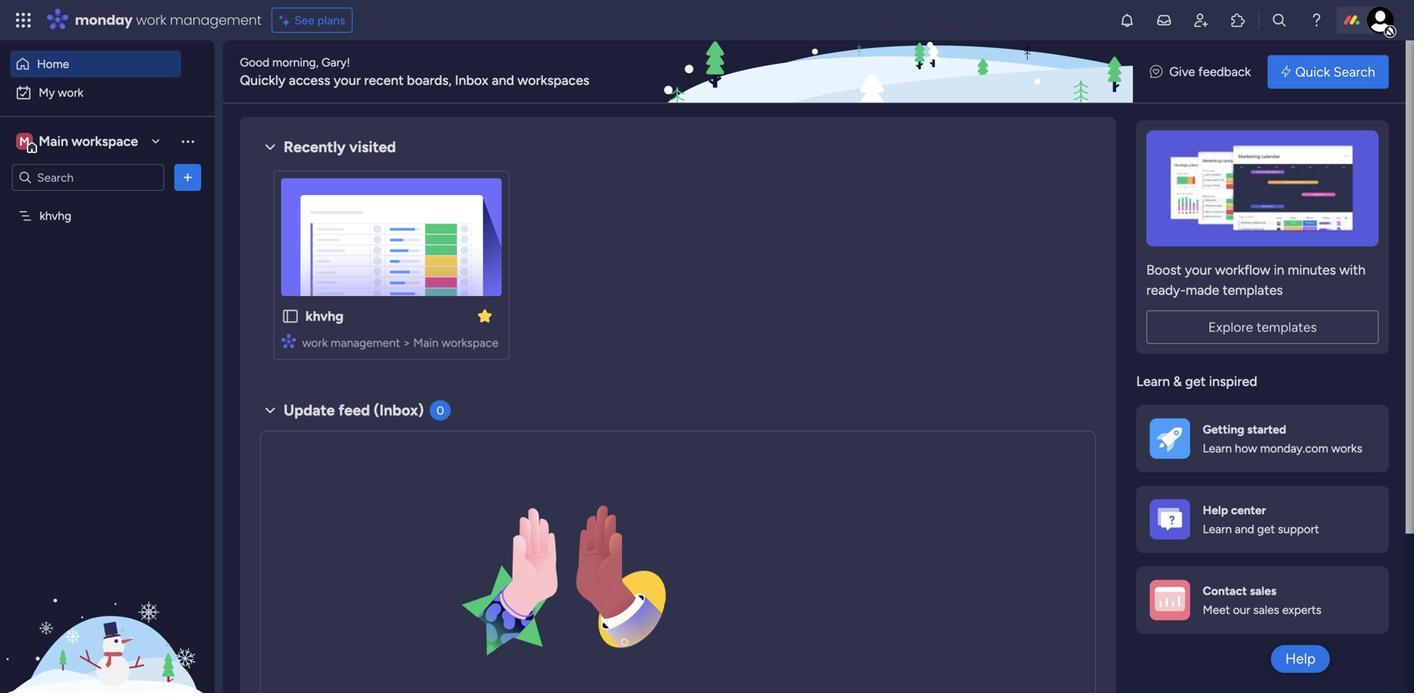 Task type: describe. For each thing, give the bounding box(es) containing it.
help center learn and get support
[[1203, 503, 1320, 537]]

home
[[37, 57, 69, 71]]

select product image
[[15, 12, 32, 29]]

v2 bolt switch image
[[1282, 63, 1292, 81]]

search
[[1334, 64, 1376, 80]]

learn & get inspired
[[1137, 374, 1258, 390]]

my work
[[39, 85, 83, 100]]

remove from favorites image
[[477, 308, 493, 325]]

apps image
[[1230, 12, 1247, 29]]

inbox
[[455, 72, 489, 88]]

home link
[[10, 51, 181, 77]]

help for help
[[1286, 651, 1316, 668]]

morning,
[[272, 55, 319, 69]]

get inside help center learn and get support
[[1258, 523, 1276, 537]]

work management > main workspace
[[302, 336, 499, 350]]

v2 user feedback image
[[1150, 63, 1163, 81]]

give feedback
[[1170, 64, 1251, 79]]

started
[[1248, 423, 1287, 437]]

boost
[[1147, 262, 1182, 278]]

inspired
[[1210, 374, 1258, 390]]

0 horizontal spatial get
[[1186, 374, 1206, 390]]

gary orlando image
[[1368, 7, 1394, 34]]

main inside the workspace selection element
[[39, 133, 68, 149]]

1 vertical spatial main
[[414, 336, 439, 350]]

see plans
[[294, 13, 345, 27]]

templates inside button
[[1257, 320, 1317, 336]]

with
[[1340, 262, 1366, 278]]

meet
[[1203, 604, 1231, 618]]

made
[[1186, 283, 1220, 299]]

my work link
[[10, 79, 181, 106]]

workspace options image
[[179, 133, 196, 150]]

1 vertical spatial khvhg
[[306, 309, 344, 325]]

2 horizontal spatial work
[[302, 336, 328, 350]]

getting started learn how monday.com works
[[1203, 423, 1363, 456]]

learn for help
[[1203, 523, 1232, 537]]

my
[[39, 85, 55, 100]]

boards,
[[407, 72, 452, 88]]

lottie animation element for update feed (inbox)
[[425, 445, 695, 694]]

experts
[[1283, 604, 1322, 618]]

recently
[[284, 138, 346, 156]]

main workspace
[[39, 133, 138, 149]]

boost your workflow in minutes with ready-made templates
[[1147, 262, 1366, 299]]

workspace selection element
[[16, 131, 141, 153]]

how
[[1235, 442, 1258, 456]]

monday
[[75, 11, 133, 29]]

center
[[1231, 503, 1267, 518]]

&
[[1174, 374, 1182, 390]]

(inbox)
[[374, 402, 424, 420]]

access
[[289, 72, 330, 88]]

update feed (inbox)
[[284, 402, 424, 420]]

invite members image
[[1193, 12, 1210, 29]]

khvhg list box
[[0, 198, 215, 458]]

your inside boost your workflow in minutes with ready-made templates
[[1185, 262, 1212, 278]]

close recently visited image
[[260, 137, 280, 157]]

recently visited
[[284, 138, 396, 156]]

lottie animation image for update feed (inbox)
[[425, 445, 695, 694]]

1 vertical spatial sales
[[1254, 604, 1280, 618]]

public board image
[[281, 307, 300, 326]]



Task type: vqa. For each thing, say whether or not it's contained in the screenshot.
sales to the bottom
yes



Task type: locate. For each thing, give the bounding box(es) containing it.
>
[[403, 336, 411, 350]]

plans
[[317, 13, 345, 27]]

1 horizontal spatial and
[[1235, 523, 1255, 537]]

give
[[1170, 64, 1196, 79]]

in
[[1274, 262, 1285, 278]]

m
[[19, 134, 29, 149]]

0 horizontal spatial main
[[39, 133, 68, 149]]

lottie animation element for quickly access your recent boards, inbox and workspaces
[[660, 40, 1134, 104]]

learn left &
[[1137, 374, 1170, 390]]

get
[[1186, 374, 1206, 390], [1258, 523, 1276, 537]]

ready-
[[1147, 283, 1186, 299]]

help down experts
[[1286, 651, 1316, 668]]

1 vertical spatial help
[[1286, 651, 1316, 668]]

1 vertical spatial templates
[[1257, 320, 1317, 336]]

0 vertical spatial work
[[136, 11, 166, 29]]

0 horizontal spatial your
[[334, 72, 361, 88]]

close update feed (inbox) image
[[260, 401, 280, 421]]

see plans button
[[272, 8, 353, 33]]

inbox image
[[1156, 12, 1173, 29]]

0 horizontal spatial khvhg
[[40, 209, 71, 223]]

feedback
[[1199, 64, 1251, 79]]

home option
[[10, 51, 181, 77]]

and right inbox
[[492, 72, 514, 88]]

options image
[[179, 169, 196, 186]]

0 vertical spatial your
[[334, 72, 361, 88]]

work
[[136, 11, 166, 29], [58, 85, 83, 100], [302, 336, 328, 350]]

0 vertical spatial sales
[[1250, 584, 1277, 599]]

0 horizontal spatial management
[[170, 11, 262, 29]]

learn inside getting started learn how monday.com works
[[1203, 442, 1232, 456]]

and
[[492, 72, 514, 88], [1235, 523, 1255, 537]]

sales up our
[[1250, 584, 1277, 599]]

workspace image
[[16, 132, 33, 151]]

0 vertical spatial khvhg
[[40, 209, 71, 223]]

learn
[[1137, 374, 1170, 390], [1203, 442, 1232, 456], [1203, 523, 1232, 537]]

main right the workspace icon
[[39, 133, 68, 149]]

1 vertical spatial workspace
[[442, 336, 499, 350]]

khvhg right public board icon
[[306, 309, 344, 325]]

workspace down remove from favorites image
[[442, 336, 499, 350]]

work for monday
[[136, 11, 166, 29]]

1 vertical spatial and
[[1235, 523, 1255, 537]]

work up update
[[302, 336, 328, 350]]

and inside help center learn and get support
[[1235, 523, 1255, 537]]

quick
[[1296, 64, 1331, 80]]

quick search button
[[1268, 55, 1389, 89]]

Search in workspace field
[[35, 168, 141, 187]]

help for help center learn and get support
[[1203, 503, 1229, 518]]

workspace
[[72, 133, 138, 149], [442, 336, 499, 350]]

your down gary!
[[334, 72, 361, 88]]

0 vertical spatial workspace
[[72, 133, 138, 149]]

see
[[294, 13, 315, 27]]

quick search
[[1296, 64, 1376, 80]]

help button
[[1272, 646, 1330, 674]]

your up made at the top
[[1185, 262, 1212, 278]]

work for my
[[58, 85, 83, 100]]

sales
[[1250, 584, 1277, 599], [1254, 604, 1280, 618]]

khvhg down search in workspace field
[[40, 209, 71, 223]]

1 horizontal spatial main
[[414, 336, 439, 350]]

workspaces
[[518, 72, 590, 88]]

support
[[1278, 523, 1320, 537]]

feed
[[339, 402, 370, 420]]

management left > at the left of page
[[331, 336, 400, 350]]

templates
[[1223, 283, 1284, 299], [1257, 320, 1317, 336]]

help inside 'button'
[[1286, 651, 1316, 668]]

work inside "option"
[[58, 85, 83, 100]]

search everything image
[[1272, 12, 1288, 29]]

get right &
[[1186, 374, 1206, 390]]

1 vertical spatial work
[[58, 85, 83, 100]]

workflow
[[1216, 262, 1271, 278]]

sales right our
[[1254, 604, 1280, 618]]

good morning, gary! quickly access your recent boards, inbox and workspaces
[[240, 55, 590, 88]]

1 horizontal spatial help
[[1286, 651, 1316, 668]]

management
[[170, 11, 262, 29], [331, 336, 400, 350]]

templates right explore
[[1257, 320, 1317, 336]]

0 horizontal spatial and
[[492, 72, 514, 88]]

khvhg inside khvhg list box
[[40, 209, 71, 223]]

main
[[39, 133, 68, 149], [414, 336, 439, 350]]

0 vertical spatial help
[[1203, 503, 1229, 518]]

khvhg
[[40, 209, 71, 223], [306, 309, 344, 325]]

your inside good morning, gary! quickly access your recent boards, inbox and workspaces
[[334, 72, 361, 88]]

main right > at the left of page
[[414, 336, 439, 350]]

getting started element
[[1137, 405, 1389, 473]]

minutes
[[1288, 262, 1337, 278]]

monday work management
[[75, 11, 262, 29]]

work right the monday
[[136, 11, 166, 29]]

0 vertical spatial get
[[1186, 374, 1206, 390]]

1 horizontal spatial work
[[136, 11, 166, 29]]

0 horizontal spatial work
[[58, 85, 83, 100]]

update
[[284, 402, 335, 420]]

2 vertical spatial work
[[302, 336, 328, 350]]

help image
[[1309, 12, 1325, 29]]

1 vertical spatial your
[[1185, 262, 1212, 278]]

lottie animation element
[[660, 40, 1134, 104], [425, 445, 695, 694], [0, 524, 215, 694]]

0 vertical spatial main
[[39, 133, 68, 149]]

learn for getting
[[1203, 442, 1232, 456]]

contact
[[1203, 584, 1248, 599]]

1 horizontal spatial management
[[331, 336, 400, 350]]

contact sales element
[[1137, 567, 1389, 635]]

help inside help center learn and get support
[[1203, 503, 1229, 518]]

getting
[[1203, 423, 1245, 437]]

my work option
[[10, 79, 181, 106]]

monday.com
[[1261, 442, 1329, 456]]

option
[[0, 201, 215, 204]]

2 vertical spatial learn
[[1203, 523, 1232, 537]]

0 vertical spatial templates
[[1223, 283, 1284, 299]]

and inside good morning, gary! quickly access your recent boards, inbox and workspaces
[[492, 72, 514, 88]]

0 vertical spatial and
[[492, 72, 514, 88]]

1 vertical spatial get
[[1258, 523, 1276, 537]]

get down center
[[1258, 523, 1276, 537]]

quickly
[[240, 72, 286, 88]]

learn down center
[[1203, 523, 1232, 537]]

work right 'my'
[[58, 85, 83, 100]]

learn down getting
[[1203, 442, 1232, 456]]

1 vertical spatial learn
[[1203, 442, 1232, 456]]

help left center
[[1203, 503, 1229, 518]]

works
[[1332, 442, 1363, 456]]

0 vertical spatial learn
[[1137, 374, 1170, 390]]

0
[[437, 404, 444, 418]]

1 horizontal spatial your
[[1185, 262, 1212, 278]]

help center element
[[1137, 486, 1389, 554]]

learn inside help center learn and get support
[[1203, 523, 1232, 537]]

lottie animation image for quickly access your recent boards, inbox and workspaces
[[660, 40, 1134, 104]]

templates down workflow at the top right
[[1223, 283, 1284, 299]]

notifications image
[[1119, 12, 1136, 29]]

explore templates
[[1209, 320, 1317, 336]]

explore templates button
[[1147, 311, 1379, 344]]

1 horizontal spatial khvhg
[[306, 309, 344, 325]]

1 horizontal spatial get
[[1258, 523, 1276, 537]]

lottie animation image
[[660, 40, 1134, 104], [425, 445, 695, 694], [0, 524, 215, 694]]

your
[[334, 72, 361, 88], [1185, 262, 1212, 278]]

0 horizontal spatial help
[[1203, 503, 1229, 518]]

recent
[[364, 72, 404, 88]]

1 vertical spatial management
[[331, 336, 400, 350]]

0 vertical spatial management
[[170, 11, 262, 29]]

templates image image
[[1152, 131, 1374, 247]]

gary!
[[322, 55, 350, 69]]

and down center
[[1235, 523, 1255, 537]]

management up good
[[170, 11, 262, 29]]

our
[[1234, 604, 1251, 618]]

visited
[[349, 138, 396, 156]]

good
[[240, 55, 270, 69]]

workspace up search in workspace field
[[72, 133, 138, 149]]

explore
[[1209, 320, 1254, 336]]

contact sales meet our sales experts
[[1203, 584, 1322, 618]]

0 horizontal spatial workspace
[[72, 133, 138, 149]]

1 horizontal spatial workspace
[[442, 336, 499, 350]]

templates inside boost your workflow in minutes with ready-made templates
[[1223, 283, 1284, 299]]

help
[[1203, 503, 1229, 518], [1286, 651, 1316, 668]]



